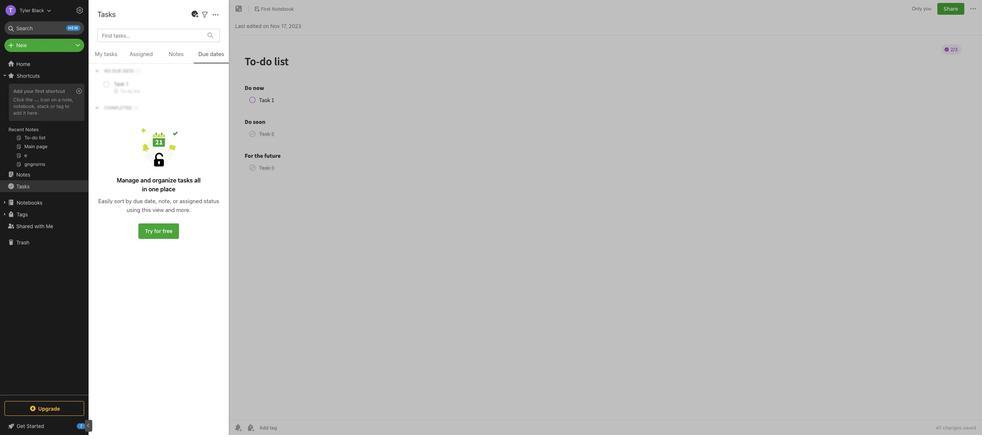 Task type: describe. For each thing, give the bounding box(es) containing it.
tyler
[[20, 7, 31, 13]]

a little bit here
[[98, 94, 133, 101]]

click
[[13, 97, 24, 103]]

my tasks button
[[89, 49, 124, 63]]

shared
[[16, 223, 33, 229]]

icon
[[40, 97, 50, 103]]

more actions and view options image
[[211, 10, 220, 19]]

try for free
[[145, 228, 173, 234]]

minutes
[[104, 109, 120, 115]]

this
[[142, 207, 151, 213]]

nov inside note window element
[[270, 23, 280, 29]]

in
[[142, 186, 147, 193]]

assigned button
[[124, 49, 159, 63]]

new button
[[4, 39, 84, 52]]

notebooks link
[[0, 197, 88, 209]]

tags button
[[0, 209, 88, 220]]

list
[[114, 42, 121, 49]]

filter tasks image
[[200, 10, 209, 19]]

Account field
[[0, 3, 51, 18]]

notes inside note list element
[[104, 7, 125, 16]]

trash link
[[0, 237, 88, 248]]

notes up tasks button
[[16, 171, 30, 178]]

only
[[912, 6, 922, 12]]

assigned
[[180, 198, 202, 204]]

on inside note window element
[[263, 23, 269, 29]]

place
[[160, 186, 175, 193]]

add your first shortcut
[[13, 88, 65, 94]]

view
[[152, 207, 164, 213]]

more.
[[176, 207, 191, 213]]

expand note image
[[234, 4, 243, 13]]

first notebook button
[[252, 4, 296, 14]]

do
[[106, 42, 113, 49]]

to-do list do now do soon for the future
[[98, 42, 171, 56]]

a
[[58, 97, 61, 103]]

2023
[[289, 23, 301, 29]]

new
[[68, 25, 78, 30]]

add tag image
[[246, 424, 255, 433]]

home
[[16, 61, 30, 67]]

changes
[[943, 425, 962, 431]]

tasks button
[[0, 180, 88, 192]]

page
[[111, 87, 123, 93]]

here
[[122, 94, 133, 101]]

last
[[235, 23, 245, 29]]

tag
[[56, 103, 64, 109]]

future
[[157, 50, 171, 56]]

one
[[148, 186, 159, 193]]

icon on a note, notebook, stack or tag to add it here.
[[13, 97, 73, 116]]

note, inside icon on a note, notebook, stack or tag to add it here.
[[62, 97, 73, 103]]

notes
[[102, 23, 115, 29]]

recent notes
[[8, 127, 39, 132]]

main page
[[98, 87, 123, 93]]

the inside to-do list do now do soon for the future
[[148, 50, 155, 56]]

note window element
[[229, 0, 982, 436]]

a
[[98, 94, 102, 101]]

trash
[[16, 239, 29, 246]]

try for free button
[[139, 224, 179, 239]]

started
[[27, 423, 44, 430]]

Help and Learning task checklist field
[[0, 421, 89, 433]]

main
[[98, 87, 110, 93]]

just now
[[98, 59, 117, 65]]

nov 14
[[98, 198, 113, 204]]

my
[[95, 51, 103, 57]]

manage
[[117, 177, 139, 184]]

share
[[944, 6, 958, 12]]

get
[[17, 423, 25, 430]]

or for assigned
[[173, 198, 178, 204]]

it
[[23, 110, 26, 116]]

using
[[127, 207, 140, 213]]

tree containing home
[[0, 58, 89, 395]]

tasks inside manage and organize tasks all in one place
[[178, 177, 193, 184]]

More actions and view options field
[[209, 10, 220, 19]]

ago
[[121, 109, 129, 115]]

black
[[32, 7, 44, 13]]

11 minutes ago
[[98, 109, 129, 115]]

stack
[[37, 103, 49, 109]]

to
[[65, 103, 69, 109]]

your
[[24, 88, 34, 94]]

for
[[139, 50, 146, 56]]

new
[[16, 42, 27, 48]]

2 do from the left
[[117, 50, 124, 56]]



Task type: locate. For each thing, give the bounding box(es) containing it.
nov
[[270, 23, 280, 29], [98, 198, 106, 204]]

0 vertical spatial or
[[50, 103, 55, 109]]

0 vertical spatial note,
[[62, 97, 73, 103]]

the left ...
[[26, 97, 33, 103]]

click to collapse image
[[86, 422, 91, 431]]

little
[[103, 94, 113, 101]]

due
[[198, 51, 209, 57]]

group containing add your first shortcut
[[0, 82, 88, 172]]

shortcut
[[46, 88, 65, 94]]

now inside to-do list do now do soon for the future
[[106, 50, 116, 56]]

Search text field
[[10, 21, 79, 35]]

expand tags image
[[2, 211, 8, 217]]

recent
[[8, 127, 24, 132]]

Filter tasks field
[[200, 10, 209, 19]]

11
[[98, 109, 102, 115]]

first notebook
[[261, 6, 294, 12]]

nov left 14
[[98, 198, 106, 204]]

due dates button
[[194, 49, 229, 63]]

notes
[[104, 7, 125, 16], [169, 51, 184, 57], [25, 127, 39, 132], [16, 171, 30, 178]]

with
[[35, 223, 44, 229]]

1 vertical spatial and
[[165, 207, 175, 213]]

add
[[13, 88, 22, 94]]

note, up to
[[62, 97, 73, 103]]

7
[[80, 424, 82, 429]]

tasks down do
[[104, 51, 117, 57]]

sort
[[114, 198, 124, 204]]

0 horizontal spatial and
[[140, 177, 151, 184]]

note, inside easily sort by due date, note, or assigned status using this view and more.
[[159, 198, 171, 204]]

new task image
[[190, 10, 199, 19]]

and
[[140, 177, 151, 184], [165, 207, 175, 213]]

or inside icon on a note, notebook, stack or tag to add it here.
[[50, 103, 55, 109]]

on right the edited
[[263, 23, 269, 29]]

here.
[[27, 110, 39, 116]]

0 vertical spatial nov
[[270, 23, 280, 29]]

add
[[13, 110, 22, 116]]

notes left due
[[169, 51, 184, 57]]

notes button
[[159, 49, 194, 63]]

4
[[97, 23, 101, 29]]

my tasks
[[95, 51, 117, 57]]

1 vertical spatial tasks
[[178, 177, 193, 184]]

notes inside button
[[169, 51, 184, 57]]

to-
[[98, 42, 106, 49]]

by
[[126, 198, 132, 204]]

all changes saved
[[936, 425, 976, 431]]

nov inside note list element
[[98, 198, 106, 204]]

status
[[204, 198, 219, 204]]

1 vertical spatial nov
[[98, 198, 106, 204]]

shortcuts
[[17, 73, 40, 79]]

now down do
[[106, 50, 116, 56]]

new search field
[[10, 21, 80, 35]]

me
[[46, 223, 53, 229]]

1 horizontal spatial note,
[[159, 198, 171, 204]]

0 vertical spatial now
[[106, 50, 116, 56]]

0 horizontal spatial do
[[98, 50, 105, 56]]

the right for
[[148, 50, 155, 56]]

or left tag at top
[[50, 103, 55, 109]]

and inside manage and organize tasks all in one place
[[140, 177, 151, 184]]

0 horizontal spatial tasks
[[16, 183, 30, 190]]

0 horizontal spatial on
[[51, 97, 57, 103]]

do down the list
[[117, 50, 124, 56]]

home link
[[0, 58, 89, 70]]

0 vertical spatial on
[[263, 23, 269, 29]]

edited
[[247, 23, 262, 29]]

all
[[194, 177, 201, 184]]

1 vertical spatial the
[[26, 97, 33, 103]]

or inside easily sort by due date, note, or assigned status using this view and more.
[[173, 198, 178, 204]]

1 horizontal spatial and
[[165, 207, 175, 213]]

0 vertical spatial and
[[140, 177, 151, 184]]

on
[[263, 23, 269, 29], [51, 97, 57, 103]]

4 notes
[[97, 23, 115, 29]]

now up 2/3
[[108, 59, 117, 65]]

notebook
[[272, 6, 294, 12]]

tasks up 4 notes
[[97, 10, 116, 18]]

the
[[148, 50, 155, 56], [26, 97, 33, 103]]

shared with me link
[[0, 220, 88, 232]]

on left a
[[51, 97, 57, 103]]

Find tasks… text field
[[99, 29, 203, 42]]

try
[[145, 228, 153, 234]]

for
[[154, 228, 161, 234]]

and inside easily sort by due date, note, or assigned status using this view and more.
[[165, 207, 175, 213]]

date,
[[144, 198, 157, 204]]

1 vertical spatial now
[[108, 59, 117, 65]]

easily sort by due date, note, or assigned status using this view and more.
[[98, 198, 219, 213]]

2/3
[[106, 68, 113, 73]]

0 horizontal spatial note,
[[62, 97, 73, 103]]

0 horizontal spatial the
[[26, 97, 33, 103]]

first
[[35, 88, 44, 94]]

1 vertical spatial on
[[51, 97, 57, 103]]

1 vertical spatial or
[[173, 198, 178, 204]]

all
[[936, 425, 942, 431]]

note,
[[62, 97, 73, 103], [159, 198, 171, 204]]

shared with me
[[16, 223, 53, 229]]

gngnsrns
[[98, 175, 121, 181]]

group inside tree
[[0, 82, 88, 172]]

1 horizontal spatial do
[[117, 50, 124, 56]]

only you
[[912, 6, 932, 12]]

bit
[[115, 94, 121, 101]]

settings image
[[75, 6, 84, 15]]

0 horizontal spatial nov
[[98, 198, 106, 204]]

0 horizontal spatial tasks
[[104, 51, 117, 57]]

17,
[[281, 23, 287, 29]]

tasks
[[97, 10, 116, 18], [16, 183, 30, 190]]

add a reminder image
[[234, 424, 242, 433]]

1 horizontal spatial nov
[[270, 23, 280, 29]]

14
[[108, 198, 113, 204]]

tasks up notebooks
[[16, 183, 30, 190]]

notebook,
[[13, 103, 36, 109]]

share button
[[937, 3, 964, 15]]

tyler black
[[20, 7, 44, 13]]

or up more.
[[173, 198, 178, 204]]

due dates
[[198, 51, 224, 57]]

assigned
[[130, 51, 153, 57]]

and right view
[[165, 207, 175, 213]]

1 horizontal spatial or
[[173, 198, 178, 204]]

tree
[[0, 58, 89, 395]]

get started
[[17, 423, 44, 430]]

just
[[98, 59, 107, 65]]

expand notebooks image
[[2, 200, 8, 206]]

tasks left all
[[178, 177, 193, 184]]

manage and organize tasks all in one place
[[117, 177, 201, 193]]

1 vertical spatial tasks
[[16, 183, 30, 190]]

0 vertical spatial the
[[148, 50, 155, 56]]

note, up view
[[159, 198, 171, 204]]

notebooks
[[17, 199, 42, 206]]

group
[[0, 82, 88, 172]]

do down 'to-'
[[98, 50, 105, 56]]

tasks inside tasks button
[[16, 183, 30, 190]]

1 horizontal spatial the
[[148, 50, 155, 56]]

nov left 17,
[[270, 23, 280, 29]]

Note Editor text field
[[229, 35, 982, 420]]

0 vertical spatial tasks
[[104, 51, 117, 57]]

last edited on nov 17, 2023
[[235, 23, 301, 29]]

notes right "recent"
[[25, 127, 39, 132]]

...
[[34, 97, 39, 103]]

or
[[50, 103, 55, 109], [173, 198, 178, 204]]

1 horizontal spatial tasks
[[178, 177, 193, 184]]

1 horizontal spatial tasks
[[97, 10, 116, 18]]

tasks inside button
[[104, 51, 117, 57]]

the inside tree
[[26, 97, 33, 103]]

notes link
[[0, 169, 88, 180]]

due
[[133, 198, 143, 204]]

first
[[261, 6, 271, 12]]

0 horizontal spatial or
[[50, 103, 55, 109]]

1 horizontal spatial on
[[263, 23, 269, 29]]

1 vertical spatial note,
[[159, 198, 171, 204]]

1 do from the left
[[98, 50, 105, 56]]

free
[[163, 228, 173, 234]]

0 vertical spatial tasks
[[97, 10, 116, 18]]

notes up notes
[[104, 7, 125, 16]]

and up in
[[140, 177, 151, 184]]

on inside icon on a note, notebook, stack or tag to add it here.
[[51, 97, 57, 103]]

do
[[98, 50, 105, 56], [117, 50, 124, 56]]

note list element
[[89, 0, 229, 436]]

or for tag
[[50, 103, 55, 109]]



Task type: vqa. For each thing, say whether or not it's contained in the screenshot.
Only
yes



